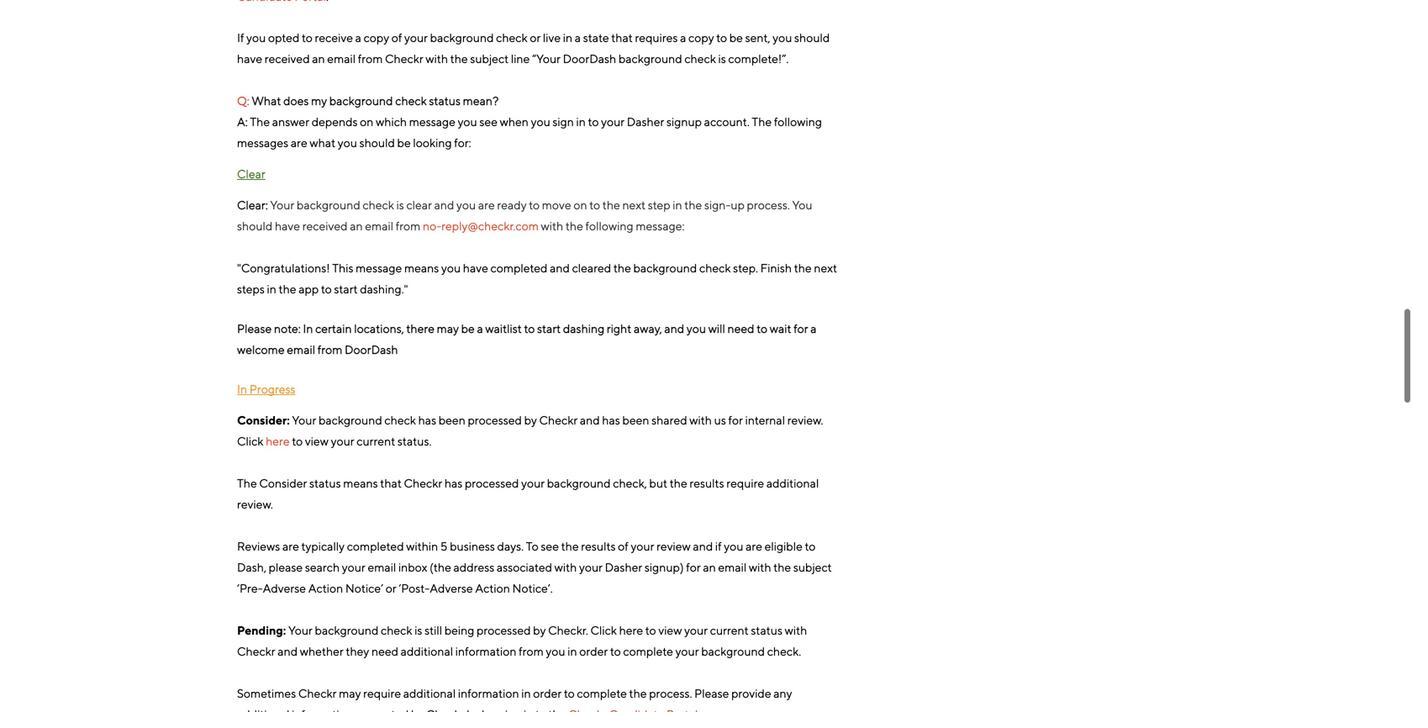 Task type: vqa. For each thing, say whether or not it's contained in the screenshot.
Deliveries link
no



Task type: describe. For each thing, give the bounding box(es) containing it.
depends
[[312, 115, 358, 129]]

require inside sometimes checkr may require additional information in order to complete the process. please provide any additional information requested by checkr by logging in to the
[[363, 687, 401, 700]]

progress
[[249, 382, 296, 396]]

completed inside the reviews are typically completed within 5 business days. to see the results of your review and if you are eligible to dash, please search your email inbox (the address associated with your dasher signup) for an email with the subject 'pre-adverse action notice' or 'post-adverse action notice'.
[[347, 539, 404, 553]]

a right wait
[[811, 322, 817, 335]]

eligible
[[765, 539, 803, 553]]

the answer depends on which message you see when you sign in to your dasher signup account. the following messages are what you should be looking for:
[[237, 115, 824, 150]]

email inside your background check is clear and you are ready to move on to the next step in the sign-up process. you should have received an email from
[[365, 219, 393, 233]]

looking
[[413, 136, 452, 150]]

will
[[708, 322, 725, 335]]

clear:
[[237, 198, 268, 212]]

from inside your background check is clear and you are ready to move on to the next step in the sign-up process. you should have received an email from
[[396, 219, 421, 233]]

a right requires
[[680, 31, 686, 45]]

locations,
[[354, 322, 404, 335]]

"congratulations! this message means you have completed and cleared the background check step. finish the next steps in the app to start dashing."
[[237, 261, 840, 296]]

check left the complete!".
[[685, 52, 716, 66]]

status inside your background check is still being processed by checkr. click here to view your current status with checkr and whether they need additional information from you in order to complete your background check.
[[751, 623, 783, 637]]

here link
[[266, 434, 290, 448]]

may inside sometimes checkr may require additional information in order to complete the process. please provide any additional information requested by checkr by logging in to the
[[339, 687, 361, 700]]

no-reply@checkr.com link
[[423, 219, 539, 233]]

in inside your background check is still being processed by checkr. click here to view your current status with checkr and whether they need additional information from you in order to complete your background check.
[[568, 644, 577, 658]]

you inside the "congratulations! this message means you have completed and cleared the background check step. finish the next steps in the app to start dashing."
[[441, 261, 461, 275]]

5
[[440, 539, 448, 553]]

email inside if you opted to receive a copy of your background check or live in a state that requires a copy to be sent, you should have received an email from checkr with the subject line "your doordash background check is complete!".
[[327, 52, 356, 66]]

you inside your background check is still being processed by checkr. click here to view your current status with checkr and whether they need additional information from you in order to complete your background check.
[[546, 644, 565, 658]]

there
[[406, 322, 435, 335]]

background up provide
[[701, 644, 765, 658]]

an inside your background check is clear and you are ready to move on to the next step in the sign-up process. you should have received an email from
[[350, 219, 363, 233]]

search
[[305, 560, 340, 574]]

"your
[[532, 52, 561, 66]]

line
[[511, 52, 530, 66]]

results inside the reviews are typically completed within 5 business days. to see the results of your review and if you are eligible to dash, please search your email inbox (the address associated with your dasher signup) for an email with the subject 'pre-adverse action notice' or 'post-adverse action notice'.
[[581, 539, 616, 553]]

that inside the consider status means that checkr has processed your background check, but the results require additional review.
[[380, 476, 402, 490]]

provide
[[731, 687, 771, 700]]

your for your background check has been processed by checkr and has been shared with us for internal review. click
[[292, 413, 316, 427]]

background up they
[[315, 623, 379, 637]]

additional up requested
[[403, 687, 456, 700]]

dasher inside 'the answer depends on which message you see when you sign in to your dasher signup account. the following messages are what you should be looking for:'
[[627, 115, 664, 129]]

but
[[649, 476, 668, 490]]

does
[[283, 94, 309, 108]]

checkr inside your background check is still being processed by checkr. click here to view your current status with checkr and whether they need additional information from you in order to complete your background check.
[[237, 644, 275, 658]]

should inside 'the answer depends on which message you see when you sign in to your dasher signup account. the following messages are what you should be looking for:'
[[359, 136, 395, 150]]

for inside please note: in certain locations, there may be a waitlist to start dashing right away, and you will need to wait for a welcome email from doordash
[[794, 322, 808, 335]]

by left logging
[[467, 708, 480, 712]]

signup
[[667, 115, 702, 129]]

dasher inside the reviews are typically completed within 5 business days. to see the results of your review and if you are eligible to dash, please search your email inbox (the address associated with your dasher signup) for an email with the subject 'pre-adverse action notice' or 'post-adverse action notice'.
[[605, 560, 642, 574]]

a right receive
[[355, 31, 361, 45]]

days.
[[497, 539, 524, 553]]

typically
[[301, 539, 345, 553]]

are up the please
[[282, 539, 299, 553]]

the inside the consider status means that checkr has processed your background check, but the results require additional review.
[[670, 476, 687, 490]]

a left state
[[575, 31, 581, 45]]

an inside if you opted to receive a copy of your background check or live in a state that requires a copy to be sent, you should have received an email from checkr with the subject line "your doordash background check is complete!".
[[312, 52, 325, 66]]

clear
[[237, 167, 265, 181]]

reviews are typically completed within 5 business days. to see the results of your review and if you are eligible to dash, please search your email inbox (the address associated with your dasher signup) for an email with the subject 'pre-adverse action notice' or 'post-adverse action notice'.
[[237, 539, 834, 595]]

dashing."
[[360, 282, 408, 296]]

the inside if you opted to receive a copy of your background check or live in a state that requires a copy to be sent, you should have received an email from checkr with the subject line "your doordash background check is complete!".
[[450, 52, 468, 66]]

or inside if you opted to receive a copy of your background check or live in a state that requires a copy to be sent, you should have received an email from checkr with the subject line "your doordash background check is complete!".
[[530, 31, 541, 45]]

with inside your background check has been processed by checkr and has been shared with us for internal review. click
[[690, 413, 712, 427]]

"congratulations!
[[237, 261, 330, 275]]

are left eligible
[[746, 539, 762, 553]]

wait
[[770, 322, 792, 335]]

signup)
[[645, 560, 684, 574]]

certain
[[315, 322, 352, 335]]

background inside your background check is clear and you are ready to move on to the next step in the sign-up process. you should have received an email from
[[297, 198, 360, 212]]

messages
[[237, 136, 289, 150]]

cleared
[[572, 261, 611, 275]]

0 vertical spatial here
[[266, 434, 290, 448]]

from inside your background check is still being processed by checkr. click here to view your current status with checkr and whether they need additional information from you in order to complete your background check.
[[519, 644, 544, 658]]

and inside the "congratulations! this message means you have completed and cleared the background check step. finish the next steps in the app to start dashing."
[[550, 261, 570, 275]]

2 horizontal spatial has
[[602, 413, 620, 427]]

any
[[774, 687, 792, 700]]

what
[[310, 136, 336, 150]]

steps
[[237, 282, 265, 296]]

checkr inside the consider status means that checkr has processed your background check, but the results require additional review.
[[404, 476, 442, 490]]

in inside the "congratulations! this message means you have completed and cleared the background check step. finish the next steps in the app to start dashing."
[[267, 282, 277, 296]]

processed inside your background check has been processed by checkr and has been shared with us for internal review. click
[[468, 413, 522, 427]]

by inside your background check has been processed by checkr and has been shared with us for internal review. click
[[524, 413, 537, 427]]

doordash inside please note: in certain locations, there may be a waitlist to start dashing right away, and you will need to wait for a welcome email from doordash
[[345, 343, 398, 357]]

and inside your background check has been processed by checkr and has been shared with us for internal review. click
[[580, 413, 600, 427]]

current inside your background check is still being processed by checkr. click here to view your current status with checkr and whether they need additional information from you in order to complete your background check.
[[710, 623, 749, 637]]

are inside your background check is clear and you are ready to move on to the next step in the sign-up process. you should have received an email from
[[478, 198, 495, 212]]

which
[[376, 115, 407, 129]]

live
[[543, 31, 561, 45]]

0 vertical spatial view
[[305, 434, 329, 448]]

by right requested
[[411, 708, 424, 712]]

have inside your background check is clear and you are ready to move on to the next step in the sign-up process. you should have received an email from
[[275, 219, 300, 233]]

within
[[406, 539, 438, 553]]

need inside your background check is still being processed by checkr. click here to view your current status with checkr and whether they need additional information from you in order to complete your background check.
[[372, 644, 398, 658]]

have inside if you opted to receive a copy of your background check or live in a state that requires a copy to be sent, you should have received an email from checkr with the subject line "your doordash background check is complete!".
[[237, 52, 262, 66]]

checkr.
[[548, 623, 588, 637]]

please inside sometimes checkr may require additional information in order to complete the process. please provide any additional information requested by checkr by logging in to the
[[694, 687, 729, 700]]

doordash inside if you opted to receive a copy of your background check or live in a state that requires a copy to be sent, you should have received an email from checkr with the subject line "your doordash background check is complete!".
[[563, 52, 616, 66]]

consider
[[259, 476, 307, 490]]

if
[[715, 539, 722, 553]]

complete inside sometimes checkr may require additional information in order to complete the process. please provide any additional information requested by checkr by logging in to the
[[577, 687, 627, 700]]

checkr down 'whether'
[[298, 687, 337, 700]]

means for that
[[343, 476, 378, 490]]

'pre-
[[237, 581, 263, 595]]

an inside the reviews are typically completed within 5 business days. to see the results of your review and if you are eligible to dash, please search your email inbox (the address associated with your dasher signup) for an email with the subject 'pre-adverse action notice' or 'post-adverse action notice'.
[[703, 560, 716, 574]]

0 horizontal spatial has
[[418, 413, 436, 427]]

right
[[607, 322, 632, 335]]

checkr inside if you opted to receive a copy of your background check or live in a state that requires a copy to be sent, you should have received an email from checkr with the subject line "your doordash background check is complete!".
[[385, 52, 423, 66]]

next inside your background check is clear and you are ready to move on to the next step in the sign-up process. you should have received an email from
[[622, 198, 646, 212]]

account.
[[704, 115, 750, 129]]

you inside please note: in certain locations, there may be a waitlist to start dashing right away, and you will need to wait for a welcome email from doordash
[[687, 322, 706, 335]]

review. for the consider status means that checkr has processed your background check, but the results require additional review.
[[237, 497, 273, 511]]

(the
[[430, 560, 451, 574]]

for inside your background check has been processed by checkr and has been shared with us for internal review. click
[[728, 413, 743, 427]]

please note: in certain locations, there may be a waitlist to start dashing right away, and you will need to wait for a welcome email from doordash
[[237, 322, 819, 357]]

from inside if you opted to receive a copy of your background check or live in a state that requires a copy to be sent, you should have received an email from checkr with the subject line "your doordash background check is complete!".
[[358, 52, 383, 66]]

your inside the consider status means that checkr has processed your background check, but the results require additional review.
[[521, 476, 545, 490]]

additional down the sometimes in the left of the page
[[237, 708, 290, 712]]

you inside your background check is clear and you are ready to move on to the next step in the sign-up process. you should have received an email from
[[457, 198, 476, 212]]

and inside your background check is still being processed by checkr. click here to view your current status with checkr and whether they need additional information from you in order to complete your background check.
[[278, 644, 298, 658]]

check.
[[767, 644, 801, 658]]

sometimes checkr may require additional information in order to complete the process. please provide any additional information requested by checkr by logging in to the
[[237, 687, 795, 712]]

notice'
[[345, 581, 383, 595]]

sometimes
[[237, 687, 296, 700]]

1 copy from the left
[[364, 31, 389, 45]]

inbox
[[398, 560, 428, 574]]

in inside please note: in certain locations, there may be a waitlist to start dashing right away, and you will need to wait for a welcome email from doordash
[[303, 322, 313, 335]]

sign-
[[704, 198, 731, 212]]

step
[[648, 198, 671, 212]]

still
[[425, 623, 442, 637]]

your for your background check is clear and you are ready to move on to the next step in the sign-up process. you should have received an email from
[[270, 198, 294, 212]]

they
[[346, 644, 369, 658]]

are inside 'the answer depends on which message you see when you sign in to your dasher signup account. the following messages are what you should be looking for:'
[[291, 136, 307, 150]]

email inside please note: in certain locations, there may be a waitlist to start dashing right away, and you will need to wait for a welcome email from doordash
[[287, 343, 315, 357]]

may inside please note: in certain locations, there may be a waitlist to start dashing right away, and you will need to wait for a welcome email from doordash
[[437, 322, 459, 335]]

to inside the "congratulations! this message means you have completed and cleared the background check step. finish the next steps in the app to start dashing."
[[321, 282, 332, 296]]

shared
[[652, 413, 687, 427]]

sent,
[[745, 31, 771, 45]]

if
[[237, 31, 244, 45]]

2 copy from the left
[[689, 31, 714, 45]]

completed inside the "congratulations! this message means you have completed and cleared the background check step. finish the next steps in the app to start dashing."
[[491, 261, 548, 275]]

with right associated
[[555, 560, 577, 574]]

your background check is still being processed by checkr. click here to view your current status with checkr and whether they need additional information from you in order to complete your background check.
[[237, 623, 810, 658]]

message inside the "congratulations! this message means you have completed and cleared the background check step. finish the next steps in the app to start dashing."
[[356, 261, 402, 275]]

1 vertical spatial information
[[458, 687, 519, 700]]

view inside your background check is still being processed by checkr. click here to view your current status with checkr and whether they need additional information from you in order to complete your background check.
[[659, 623, 682, 637]]

to inside the reviews are typically completed within 5 business days. to see the results of your review and if you are eligible to dash, please search your email inbox (the address associated with your dasher signup) for an email with the subject 'pre-adverse action notice' or 'post-adverse action notice'.
[[805, 539, 816, 553]]

status.
[[398, 434, 432, 448]]

or inside the reviews are typically completed within 5 business days. to see the results of your review and if you are eligible to dash, please search your email inbox (the address associated with your dasher signup) for an email with the subject 'pre-adverse action notice' or 'post-adverse action notice'.
[[386, 581, 397, 595]]

what
[[252, 94, 281, 108]]

with down eligible
[[749, 560, 771, 574]]

ready
[[497, 198, 527, 212]]

the consider status means that checkr has processed your background check, but the results require additional review.
[[237, 476, 821, 511]]

next inside the "congratulations! this message means you have completed and cleared the background check step. finish the next steps in the app to start dashing."
[[814, 261, 837, 275]]

check up line
[[496, 31, 528, 45]]

processed inside your background check is still being processed by checkr. click here to view your current status with checkr and whether they need additional information from you in order to complete your background check.
[[477, 623, 531, 637]]

information inside your background check is still being processed by checkr. click here to view your current status with checkr and whether they need additional information from you in order to complete your background check.
[[455, 644, 517, 658]]

your inside 'the answer depends on which message you see when you sign in to your dasher signup account. the following messages are what you should be looking for:'
[[601, 115, 625, 129]]

see inside 'the answer depends on which message you see when you sign in to your dasher signup account. the following messages are what you should be looking for:'
[[480, 115, 498, 129]]

waitlist
[[485, 322, 522, 335]]

to inside 'the answer depends on which message you see when you sign in to your dasher signup account. the following messages are what you should be looking for:'
[[588, 115, 599, 129]]



Task type: locate. For each thing, give the bounding box(es) containing it.
answer
[[272, 115, 309, 129]]

processed up the consider status means that checkr has processed your background check, but the results require additional review.
[[468, 413, 522, 427]]

and down pending:
[[278, 644, 298, 658]]

0 horizontal spatial current
[[357, 434, 395, 448]]

step.
[[733, 261, 758, 275]]

finish
[[761, 261, 792, 275]]

need right the will
[[728, 322, 755, 335]]

address
[[454, 560, 495, 574]]

2 vertical spatial have
[[463, 261, 488, 275]]

0 vertical spatial results
[[690, 476, 724, 490]]

app
[[299, 282, 319, 296]]

order down checkr.
[[579, 644, 608, 658]]

the inside the consider status means that checkr has processed your background check, but the results require additional review.
[[237, 476, 257, 490]]

1 vertical spatial results
[[581, 539, 616, 553]]

subject
[[470, 52, 509, 66], [793, 560, 832, 574]]

away,
[[634, 322, 662, 335]]

message up dashing."
[[356, 261, 402, 275]]

no-reply@checkr.com with the following message:
[[423, 219, 685, 233]]

the for the answer depends on which message you see when you sign in to your dasher signup account. the following messages are what you should be looking for:
[[250, 115, 270, 129]]

means for you
[[404, 261, 439, 275]]

0 vertical spatial is
[[718, 52, 726, 66]]

0 horizontal spatial that
[[380, 476, 402, 490]]

is
[[718, 52, 726, 66], [396, 198, 404, 212], [415, 623, 422, 637]]

0 horizontal spatial for
[[686, 560, 701, 574]]

1 vertical spatial here
[[619, 623, 643, 637]]

0 horizontal spatial an
[[312, 52, 325, 66]]

by inside your background check is still being processed by checkr. click here to view your current status with checkr and whether they need additional information from you in order to complete your background check.
[[533, 623, 546, 637]]

0 vertical spatial require
[[727, 476, 764, 490]]

or left the 'post-
[[386, 581, 397, 595]]

an down receive
[[312, 52, 325, 66]]

if you opted to receive a copy of your background check or live in a state that requires a copy to be sent, you should have received an email from checkr with the subject line "your doordash background check is complete!".
[[237, 31, 832, 66]]

email up notice'
[[368, 560, 396, 574]]

when
[[500, 115, 529, 129]]

dash,
[[237, 560, 266, 574]]

1 vertical spatial following
[[586, 219, 634, 233]]

mean?
[[463, 94, 499, 108]]

process. inside your background check is clear and you are ready to move on to the next step in the sign-up process. you should have received an email from
[[747, 198, 790, 212]]

pending:
[[237, 623, 286, 637]]

order
[[579, 644, 608, 658], [533, 687, 562, 700]]

1 been from the left
[[439, 413, 466, 427]]

whether
[[300, 644, 344, 658]]

subject inside if you opted to receive a copy of your background check or live in a state that requires a copy to be sent, you should have received an email from checkr with the subject line "your doordash background check is complete!".
[[470, 52, 509, 66]]

1 vertical spatial for
[[728, 413, 743, 427]]

0 horizontal spatial of
[[392, 31, 402, 45]]

checkr up what does my background check status mean? a:
[[385, 52, 423, 66]]

be inside if you opted to receive a copy of your background check or live in a state that requires a copy to be sent, you should have received an email from checkr with the subject line "your doordash background check is complete!".
[[729, 31, 743, 45]]

see right to
[[541, 539, 559, 553]]

0 vertical spatial dasher
[[627, 115, 664, 129]]

is inside your background check is clear and you are ready to move on to the next step in the sign-up process. you should have received an email from
[[396, 198, 404, 212]]

you inside the reviews are typically completed within 5 business days. to see the results of your review and if you are eligible to dash, please search your email inbox (the address associated with your dasher signup) for an email with the subject 'pre-adverse action notice' or 'post-adverse action notice'.
[[724, 539, 744, 553]]

have up "congratulations! at the left
[[275, 219, 300, 233]]

check left still
[[381, 623, 412, 637]]

welcome
[[237, 343, 285, 357]]

in up logging
[[521, 687, 531, 700]]

1 horizontal spatial have
[[275, 219, 300, 233]]

is for process.
[[396, 198, 404, 212]]

your inside your background check is clear and you are ready to move on to the next step in the sign-up process. you should have received an email from
[[270, 198, 294, 212]]

review. right internal
[[787, 413, 823, 427]]

0 vertical spatial complete
[[623, 644, 673, 658]]

background left check,
[[547, 476, 611, 490]]

for right wait
[[794, 322, 808, 335]]

for inside the reviews are typically completed within 5 business days. to see the results of your review and if you are eligible to dash, please search your email inbox (the address associated with your dasher signup) for an email with the subject 'pre-adverse action notice' or 'post-adverse action notice'.
[[686, 560, 701, 574]]

review. down consider at the bottom left of the page
[[237, 497, 273, 511]]

has up status.
[[418, 413, 436, 427]]

completed up inbox
[[347, 539, 404, 553]]

be inside please note: in certain locations, there may be a waitlist to start dashing right away, and you will need to wait for a welcome email from doordash
[[461, 322, 475, 335]]

is inside if you opted to receive a copy of your background check or live in a state that requires a copy to be sent, you should have received an email from checkr with the subject line "your doordash background check is complete!".
[[718, 52, 726, 66]]

2 vertical spatial is
[[415, 623, 422, 637]]

1 horizontal spatial require
[[727, 476, 764, 490]]

requires
[[635, 31, 678, 45]]

1 vertical spatial next
[[814, 261, 837, 275]]

please
[[269, 560, 303, 574]]

following right account.
[[774, 115, 822, 129]]

background
[[430, 31, 494, 45], [619, 52, 682, 66], [329, 94, 393, 108], [297, 198, 360, 212], [633, 261, 697, 275], [319, 413, 382, 427], [547, 476, 611, 490], [315, 623, 379, 637], [701, 644, 765, 658]]

in right step at the top left
[[673, 198, 682, 212]]

means inside the consider status means that checkr has processed your background check, but the results require additional review.
[[343, 476, 378, 490]]

on left "which"
[[360, 115, 374, 129]]

on inside 'the answer depends on which message you see when you sign in to your dasher signup account. the following messages are what you should be looking for:'
[[360, 115, 374, 129]]

please up welcome
[[237, 322, 272, 335]]

1 vertical spatial or
[[386, 581, 397, 595]]

1 vertical spatial start
[[537, 322, 561, 335]]

is left clear
[[396, 198, 404, 212]]

additional
[[767, 476, 819, 490], [401, 644, 453, 658], [403, 687, 456, 700], [237, 708, 290, 712]]

no-
[[423, 219, 442, 233]]

to
[[526, 539, 539, 553]]

us
[[714, 413, 726, 427]]

click down consider:
[[237, 434, 263, 448]]

2 vertical spatial information
[[292, 708, 353, 712]]

an
[[312, 52, 325, 66], [350, 219, 363, 233], [703, 560, 716, 574]]

background down requires
[[619, 52, 682, 66]]

1 vertical spatial require
[[363, 687, 401, 700]]

be left waitlist
[[461, 322, 475, 335]]

and left if
[[693, 539, 713, 553]]

your for your background check is still being processed by checkr. click here to view your current status with checkr and whether they need additional information from you in order to complete your background check.
[[288, 623, 313, 637]]

0 vertical spatial message
[[409, 115, 456, 129]]

1 vertical spatial review.
[[237, 497, 273, 511]]

1 horizontal spatial be
[[461, 322, 475, 335]]

and left the shared
[[580, 413, 600, 427]]

1 horizontal spatial in
[[303, 322, 313, 335]]

click inside your background check is still being processed by checkr. click here to view your current status with checkr and whether they need additional information from you in order to complete your background check.
[[591, 623, 617, 637]]

1 action from the left
[[308, 581, 343, 595]]

with down move
[[541, 219, 563, 233]]

your inside your background check is still being processed by checkr. click here to view your current status with checkr and whether they need additional information from you in order to complete your background check.
[[288, 623, 313, 637]]

2 vertical spatial status
[[751, 623, 783, 637]]

1 horizontal spatial should
[[359, 136, 395, 150]]

0 horizontal spatial may
[[339, 687, 361, 700]]

1 vertical spatial please
[[694, 687, 729, 700]]

checkr
[[385, 52, 423, 66], [539, 413, 578, 427], [404, 476, 442, 490], [237, 644, 275, 658], [298, 687, 337, 700], [426, 708, 465, 712]]

adverse down (the
[[430, 581, 473, 595]]

process. inside sometimes checkr may require additional information in order to complete the process. please provide any additional information requested by checkr by logging in to the
[[649, 687, 692, 700]]

order inside your background check is still being processed by checkr. click here to view your current status with checkr and whether they need additional information from you in order to complete your background check.
[[579, 644, 608, 658]]

please left provide
[[694, 687, 729, 700]]

status up check.
[[751, 623, 783, 637]]

background inside what does my background check status mean? a:
[[329, 94, 393, 108]]

been
[[439, 413, 466, 427], [622, 413, 649, 427]]

0 horizontal spatial message
[[356, 261, 402, 275]]

1 vertical spatial need
[[372, 644, 398, 658]]

doordash down state
[[563, 52, 616, 66]]

your background check has been processed by checkr and has been shared with us for internal review. click
[[237, 413, 826, 448]]

received up this
[[302, 219, 348, 233]]

up
[[731, 198, 745, 212]]

1 horizontal spatial here
[[619, 623, 643, 637]]

may right there
[[437, 322, 459, 335]]

a left waitlist
[[477, 322, 483, 335]]

1 horizontal spatial has
[[445, 476, 463, 490]]

next
[[622, 198, 646, 212], [814, 261, 837, 275]]

information up logging
[[458, 687, 519, 700]]

2 vertical spatial should
[[237, 219, 273, 233]]

0 vertical spatial doordash
[[563, 52, 616, 66]]

business
[[450, 539, 495, 553]]

an down if
[[703, 560, 716, 574]]

see inside the reviews are typically completed within 5 business days. to see the results of your review and if you are eligible to dash, please search your email inbox (the address associated with your dasher signup) for an email with the subject 'pre-adverse action notice' or 'post-adverse action notice'.
[[541, 539, 559, 553]]

with left line
[[426, 52, 448, 66]]

0 horizontal spatial view
[[305, 434, 329, 448]]

or
[[530, 31, 541, 45], [386, 581, 397, 595]]

1 vertical spatial dasher
[[605, 560, 642, 574]]

with inside if you opted to receive a copy of your background check or live in a state that requires a copy to be sent, you should have received an email from checkr with the subject line "your doordash background check is complete!".
[[426, 52, 448, 66]]

here to view your current status.
[[266, 434, 432, 448]]

review
[[657, 539, 691, 553]]

your right clear:
[[270, 198, 294, 212]]

1 horizontal spatial see
[[541, 539, 559, 553]]

0 horizontal spatial should
[[237, 219, 273, 233]]

process. right 'up'
[[747, 198, 790, 212]]

of inside the reviews are typically completed within 5 business days. to see the results of your review and if you are eligible to dash, please search your email inbox (the address associated with your dasher signup) for an email with the subject 'pre-adverse action notice' or 'post-adverse action notice'.
[[618, 539, 629, 553]]

0 horizontal spatial have
[[237, 52, 262, 66]]

the right a: in the left of the page
[[250, 115, 270, 129]]

0 horizontal spatial order
[[533, 687, 562, 700]]

here
[[266, 434, 290, 448], [619, 623, 643, 637]]

0 vertical spatial next
[[622, 198, 646, 212]]

check inside your background check is clear and you are ready to move on to the next step in the sign-up process. you should have received an email from
[[363, 198, 394, 212]]

1 horizontal spatial results
[[690, 476, 724, 490]]

with up check.
[[785, 623, 807, 637]]

2 horizontal spatial should
[[794, 31, 830, 45]]

review. inside the consider status means that checkr has processed your background check, but the results require additional review.
[[237, 497, 273, 511]]

0 horizontal spatial in
[[237, 382, 247, 396]]

received down opted
[[265, 52, 310, 66]]

need inside please note: in certain locations, there may be a waitlist to start dashing right away, and you will need to wait for a welcome email from doordash
[[728, 322, 755, 335]]

2 horizontal spatial for
[[794, 322, 808, 335]]

background inside your background check has been processed by checkr and has been shared with us for internal review. click
[[319, 413, 382, 427]]

copy right requires
[[689, 31, 714, 45]]

1 horizontal spatial that
[[611, 31, 633, 45]]

reply@checkr.com
[[442, 219, 539, 233]]

1 horizontal spatial please
[[694, 687, 729, 700]]

means
[[404, 261, 439, 275], [343, 476, 378, 490]]

additional down still
[[401, 644, 453, 658]]

'post-
[[399, 581, 430, 595]]

2 been from the left
[[622, 413, 649, 427]]

1 vertical spatial of
[[618, 539, 629, 553]]

you
[[792, 198, 813, 212]]

please inside please note: in certain locations, there may be a waitlist to start dashing right away, and you will need to wait for a welcome email from doordash
[[237, 322, 272, 335]]

in right logging
[[524, 708, 533, 712]]

action
[[308, 581, 343, 595], [475, 581, 510, 595]]

results right to
[[581, 539, 616, 553]]

1 vertical spatial current
[[710, 623, 749, 637]]

0 horizontal spatial status
[[309, 476, 341, 490]]

0 horizontal spatial here
[[266, 434, 290, 448]]

check left clear
[[363, 198, 394, 212]]

copy
[[364, 31, 389, 45], [689, 31, 714, 45]]

start inside the "congratulations! this message means you have completed and cleared the background check step. finish the next steps in the app to start dashing."
[[334, 282, 358, 296]]

information down the sometimes in the left of the page
[[292, 708, 353, 712]]

be inside 'the answer depends on which message you see when you sign in to your dasher signup account. the following messages are what you should be looking for:'
[[397, 136, 411, 150]]

1 adverse from the left
[[263, 581, 306, 595]]

1 vertical spatial is
[[396, 198, 404, 212]]

0 vertical spatial current
[[357, 434, 395, 448]]

from up what does my background check status mean? a:
[[358, 52, 383, 66]]

an up this
[[350, 219, 363, 233]]

state
[[583, 31, 609, 45]]

results inside the consider status means that checkr has processed your background check, but the results require additional review.
[[690, 476, 724, 490]]

has left the shared
[[602, 413, 620, 427]]

0 vertical spatial in
[[303, 322, 313, 335]]

0 horizontal spatial on
[[360, 115, 374, 129]]

background up depends
[[329, 94, 393, 108]]

0 horizontal spatial need
[[372, 644, 398, 658]]

that
[[611, 31, 633, 45], [380, 476, 402, 490]]

subject inside the reviews are typically completed within 5 business days. to see the results of your review and if you are eligible to dash, please search your email inbox (the address associated with your dasher signup) for an email with the subject 'pre-adverse action notice' or 'post-adverse action notice'.
[[793, 560, 832, 574]]

and left the cleared
[[550, 261, 570, 275]]

logging
[[482, 708, 521, 712]]

adverse
[[263, 581, 306, 595], [430, 581, 473, 595]]

require down internal
[[727, 476, 764, 490]]

results right "but"
[[690, 476, 724, 490]]

and inside please note: in certain locations, there may be a waitlist to start dashing right away, and you will need to wait for a welcome email from doordash
[[664, 322, 684, 335]]

should inside your background check is clear and you are ready to move on to the next step in the sign-up process. you should have received an email from
[[237, 219, 273, 233]]

email down note:
[[287, 343, 315, 357]]

should inside if you opted to receive a copy of your background check or live in a state that requires a copy to be sent, you should have received an email from checkr with the subject line "your doordash background check is complete!".
[[794, 31, 830, 45]]

1 vertical spatial processed
[[465, 476, 519, 490]]

receive
[[315, 31, 353, 45]]

this
[[332, 261, 353, 275]]

2 action from the left
[[475, 581, 510, 595]]

additional inside the consider status means that checkr has processed your background check, but the results require additional review.
[[767, 476, 819, 490]]

process.
[[747, 198, 790, 212], [649, 687, 692, 700]]

1 horizontal spatial view
[[659, 623, 682, 637]]

requested
[[355, 708, 409, 712]]

and inside your background check is clear and you are ready to move on to the next step in the sign-up process. you should have received an email from
[[434, 198, 454, 212]]

with inside your background check is still being processed by checkr. click here to view your current status with checkr and whether they need additional information from you in order to complete your background check.
[[785, 623, 807, 637]]

and
[[434, 198, 454, 212], [550, 261, 570, 275], [664, 322, 684, 335], [580, 413, 600, 427], [693, 539, 713, 553], [278, 644, 298, 658]]

0 horizontal spatial process.
[[649, 687, 692, 700]]

1 horizontal spatial of
[[618, 539, 629, 553]]

order inside sometimes checkr may require additional information in order to complete the process. please provide any additional information requested by checkr by logging in to the
[[533, 687, 562, 700]]

check inside your background check has been processed by checkr and has been shared with us for internal review. click
[[385, 413, 416, 427]]

1 horizontal spatial message
[[409, 115, 456, 129]]

email down receive
[[327, 52, 356, 66]]

results
[[690, 476, 724, 490], [581, 539, 616, 553]]

q:
[[237, 94, 252, 108]]

complete!".
[[728, 52, 789, 66]]

be
[[729, 31, 743, 45], [397, 136, 411, 150], [461, 322, 475, 335]]

0 horizontal spatial action
[[308, 581, 343, 595]]

have down no-reply@checkr.com link
[[463, 261, 488, 275]]

a:
[[237, 115, 248, 129]]

1 horizontal spatial is
[[415, 623, 422, 637]]

1 horizontal spatial adverse
[[430, 581, 473, 595]]

check inside the "congratulations! this message means you have completed and cleared the background check step. finish the next steps in the app to start dashing."
[[699, 261, 731, 275]]

review. for your background check has been processed by checkr and has been shared with us for internal review. click
[[787, 413, 823, 427]]

0 vertical spatial need
[[728, 322, 755, 335]]

my
[[311, 94, 327, 108]]

current up provide
[[710, 623, 749, 637]]

message
[[409, 115, 456, 129], [356, 261, 402, 275]]

check inside your background check is still being processed by checkr. click here to view your current status with checkr and whether they need additional information from you in order to complete your background check.
[[381, 623, 412, 637]]

following up the cleared
[[586, 219, 634, 233]]

2 adverse from the left
[[430, 581, 473, 595]]

please
[[237, 322, 272, 335], [694, 687, 729, 700]]

email left no-
[[365, 219, 393, 233]]

0 vertical spatial should
[[794, 31, 830, 45]]

here right checkr.
[[619, 623, 643, 637]]

0 horizontal spatial doordash
[[345, 343, 398, 357]]

check inside what does my background check status mean? a:
[[395, 94, 427, 108]]

the for the consider status means that checkr has processed your background check, but the results require additional review.
[[237, 476, 257, 490]]

message:
[[636, 219, 685, 233]]

0 horizontal spatial be
[[397, 136, 411, 150]]

next left step at the top left
[[622, 198, 646, 212]]

email down if
[[718, 560, 747, 574]]

checkr inside your background check has been processed by checkr and has been shared with us for internal review. click
[[539, 413, 578, 427]]

2 horizontal spatial status
[[751, 623, 783, 637]]

2 vertical spatial your
[[288, 623, 313, 637]]

0 vertical spatial for
[[794, 322, 808, 335]]

what does my background check status mean? a:
[[237, 94, 499, 129]]

dasher left the signup)
[[605, 560, 642, 574]]

from inside please note: in certain locations, there may be a waitlist to start dashing right away, and you will need to wait for a welcome email from doordash
[[318, 343, 342, 357]]

message inside 'the answer depends on which message you see when you sign in to your dasher signup account. the following messages are what you should be looking for:'
[[409, 115, 456, 129]]

have inside the "congratulations! this message means you have completed and cleared the background check step. finish the next steps in the app to start dashing."
[[463, 261, 488, 275]]

adverse down the please
[[263, 581, 306, 595]]

complete
[[623, 644, 673, 658], [577, 687, 627, 700]]

in inside 'the answer depends on which message you see when you sign in to your dasher signup account. the following messages are what you should be looking for:'
[[576, 115, 586, 129]]

should down clear:
[[237, 219, 273, 233]]

being
[[445, 623, 474, 637]]

in
[[303, 322, 313, 335], [237, 382, 247, 396]]

1 vertical spatial view
[[659, 623, 682, 637]]

note:
[[274, 322, 301, 335]]

0 horizontal spatial next
[[622, 198, 646, 212]]

the
[[450, 52, 468, 66], [603, 198, 620, 212], [685, 198, 702, 212], [566, 219, 583, 233], [614, 261, 631, 275], [794, 261, 812, 275], [279, 282, 296, 296], [670, 476, 687, 490], [561, 539, 579, 553], [774, 560, 791, 574], [629, 687, 647, 700], [549, 708, 566, 712]]

is left still
[[415, 623, 422, 637]]

and inside the reviews are typically completed within 5 business days. to see the results of your review and if you are eligible to dash, please search your email inbox (the address associated with your dasher signup) for an email with the subject 'pre-adverse action notice' or 'post-adverse action notice'.
[[693, 539, 713, 553]]

on right move
[[574, 198, 587, 212]]

1 vertical spatial in
[[237, 382, 247, 396]]

0 horizontal spatial results
[[581, 539, 616, 553]]

0 vertical spatial that
[[611, 31, 633, 45]]

is for they
[[415, 623, 422, 637]]

your inside if you opted to receive a copy of your background check or live in a state that requires a copy to be sent, you should have received an email from checkr with the subject line "your doordash background check is complete!".
[[404, 31, 428, 45]]

notice'.
[[512, 581, 553, 595]]

has inside the consider status means that checkr has processed your background check, but the results require additional review.
[[445, 476, 463, 490]]

you
[[246, 31, 266, 45], [773, 31, 792, 45], [458, 115, 477, 129], [531, 115, 550, 129], [338, 136, 357, 150], [457, 198, 476, 212], [441, 261, 461, 275], [687, 322, 706, 335], [724, 539, 744, 553], [546, 644, 565, 658]]

1 vertical spatial be
[[397, 136, 411, 150]]

on inside your background check is clear and you are ready to move on to the next step in the sign-up process. you should have received an email from
[[574, 198, 587, 212]]

copy right receive
[[364, 31, 389, 45]]

start inside please note: in certain locations, there may be a waitlist to start dashing right away, and you will need to wait for a welcome email from doordash
[[537, 322, 561, 335]]

status right consider at the bottom left of the page
[[309, 476, 341, 490]]

information down being
[[455, 644, 517, 658]]

2 horizontal spatial have
[[463, 261, 488, 275]]

0 vertical spatial subject
[[470, 52, 509, 66]]

background up 'mean?'
[[430, 31, 494, 45]]

view right here link
[[305, 434, 329, 448]]

have
[[237, 52, 262, 66], [275, 219, 300, 233], [463, 261, 488, 275]]

review. inside your background check has been processed by checkr and has been shared with us for internal review. click
[[787, 413, 823, 427]]

in progress
[[237, 382, 296, 396]]

status inside the consider status means that checkr has processed your background check, but the results require additional review.
[[309, 476, 341, 490]]

0 vertical spatial processed
[[468, 413, 522, 427]]

1 horizontal spatial review.
[[787, 413, 823, 427]]

of inside if you opted to receive a copy of your background check or live in a state that requires a copy to be sent, you should have received an email from checkr with the subject line "your doordash background check is complete!".
[[392, 31, 402, 45]]

0 horizontal spatial means
[[343, 476, 378, 490]]

complete inside your background check is still being processed by checkr. click here to view your current status with checkr and whether they need additional information from you in order to complete your background check.
[[623, 644, 673, 658]]

2 vertical spatial processed
[[477, 623, 531, 637]]

0 vertical spatial following
[[774, 115, 822, 129]]

next right finish at the right top of the page
[[814, 261, 837, 275]]

0 vertical spatial information
[[455, 644, 517, 658]]

in right sign
[[576, 115, 586, 129]]

require inside the consider status means that checkr has processed your background check, but the results require additional review.
[[727, 476, 764, 490]]

1 horizontal spatial for
[[728, 413, 743, 427]]

message up looking
[[409, 115, 456, 129]]

in inside your background check is clear and you are ready to move on to the next step in the sign-up process. you should have received an email from
[[673, 198, 682, 212]]

for:
[[454, 136, 471, 150]]

that inside if you opted to receive a copy of your background check or live in a state that requires a copy to be sent, you should have received an email from checkr with the subject line "your doordash background check is complete!".
[[611, 31, 633, 45]]

1 horizontal spatial status
[[429, 94, 461, 108]]

0 horizontal spatial click
[[237, 434, 263, 448]]

or left live
[[530, 31, 541, 45]]

your inside your background check has been processed by checkr and has been shared with us for internal review. click
[[292, 413, 316, 427]]

in left progress at the left bottom
[[237, 382, 247, 396]]

1 vertical spatial an
[[350, 219, 363, 233]]

2 horizontal spatial is
[[718, 52, 726, 66]]

status inside what does my background check status mean? a:
[[429, 94, 461, 108]]

to
[[302, 31, 313, 45], [716, 31, 727, 45], [588, 115, 599, 129], [529, 198, 540, 212], [590, 198, 600, 212], [321, 282, 332, 296], [524, 322, 535, 335], [757, 322, 768, 335], [292, 434, 303, 448], [805, 539, 816, 553], [645, 623, 656, 637], [610, 644, 621, 658], [564, 687, 575, 700], [535, 708, 546, 712]]

means down here to view your current status.
[[343, 476, 378, 490]]

is left the complete!".
[[718, 52, 726, 66]]

background inside the consider status means that checkr has processed your background check, but the results require additional review.
[[547, 476, 611, 490]]

2 vertical spatial for
[[686, 560, 701, 574]]

on
[[360, 115, 374, 129], [574, 198, 587, 212]]

sign
[[553, 115, 574, 129]]

consider:
[[237, 413, 290, 427]]

in inside if you opted to receive a copy of your background check or live in a state that requires a copy to be sent, you should have received an email from checkr with the subject line "your doordash background check is complete!".
[[563, 31, 573, 45]]

additional inside your background check is still being processed by checkr. click here to view your current status with checkr and whether they need additional information from you in order to complete your background check.
[[401, 644, 453, 658]]

1 horizontal spatial process.
[[747, 198, 790, 212]]

in right note:
[[303, 322, 313, 335]]

1 horizontal spatial or
[[530, 31, 541, 45]]

subject left line
[[470, 52, 509, 66]]

reviews
[[237, 539, 280, 553]]

the right account.
[[752, 115, 772, 129]]

check,
[[613, 476, 647, 490]]

1 horizontal spatial on
[[574, 198, 587, 212]]

associated
[[497, 560, 552, 574]]

is inside your background check is still being processed by checkr. click here to view your current status with checkr and whether they need additional information from you in order to complete your background check.
[[415, 623, 422, 637]]

received inside if you opted to receive a copy of your background check or live in a state that requires a copy to be sent, you should have received an email from checkr with the subject line "your doordash background check is complete!".
[[265, 52, 310, 66]]

in right "steps"
[[267, 282, 277, 296]]

dashing
[[563, 322, 605, 335]]

checkr left logging
[[426, 708, 465, 712]]



